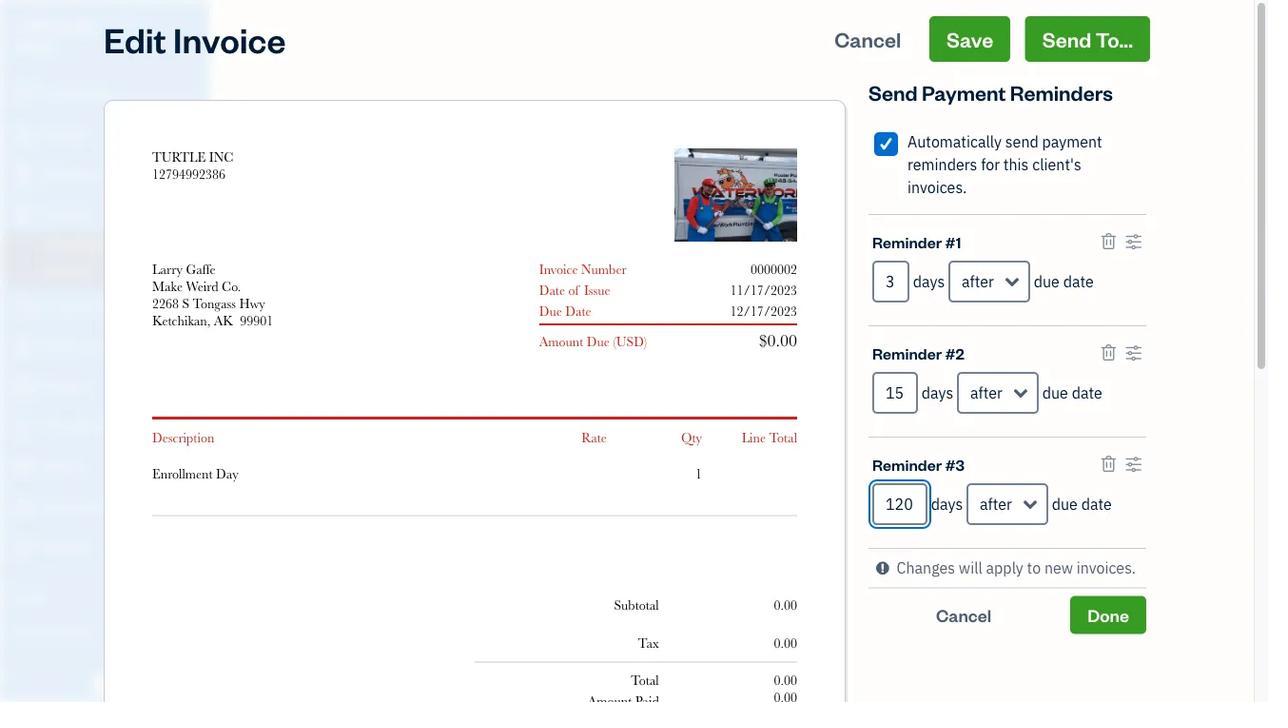 Task type: vqa. For each thing, say whether or not it's contained in the screenshot.
the rightmost The Total
yes



Task type: describe. For each thing, give the bounding box(es) containing it.
edit
[[104, 16, 166, 61]]

0 vertical spatial total
[[769, 430, 797, 445]]

)
[[644, 334, 647, 349]]

12/17/2023
[[730, 304, 797, 319]]

payment reminder offset in days text field for reminder # 3
[[872, 483, 928, 525]]

invoice number
[[539, 262, 627, 277]]

reminder for reminder # 2
[[872, 343, 942, 363]]

rate
[[581, 430, 607, 445]]

team
[[14, 625, 44, 640]]

send for send payment reminders
[[869, 78, 918, 106]]

payment reminder timing (before or after due date) field for reminder # 2
[[957, 372, 1039, 414]]

send
[[1005, 132, 1039, 152]]

payment
[[922, 78, 1006, 106]]

Payment reminder offset in days text field
[[872, 372, 918, 414]]

after for 1
[[962, 272, 994, 292]]

larry gaffe make weird co. 2268 s tongass hwy ketchikan, ak  99901
[[152, 262, 273, 328]]

ketchikan,
[[152, 313, 211, 328]]

send payment reminders
[[869, 78, 1113, 106]]

team members link
[[5, 617, 204, 650]]

gaffe
[[186, 262, 216, 277]]

to
[[1027, 558, 1041, 578]]

line total
[[742, 430, 797, 445]]

(
[[613, 334, 616, 349]]

1 horizontal spatial cancel
[[936, 604, 992, 626]]

turtle for turtle inc owner
[[15, 18, 70, 36]]

reminders
[[1010, 78, 1113, 106]]

exclamationcircle image
[[876, 557, 889, 580]]

1 vertical spatial invoices.
[[1077, 558, 1136, 578]]

done
[[1088, 604, 1129, 626]]

1 vertical spatial due
[[587, 334, 610, 349]]

0 vertical spatial due
[[539, 304, 562, 319]]

qty
[[681, 430, 702, 445]]

2
[[956, 343, 964, 363]]

hwy
[[239, 296, 265, 311]]

automatically send payment reminders for this client's invoices.
[[908, 132, 1102, 197]]

date of issue
[[539, 283, 610, 298]]

remove reminder #3 image
[[1100, 453, 1118, 476]]

0 horizontal spatial cancel
[[835, 25, 901, 52]]

apps link
[[5, 581, 204, 615]]

1 0.00 from the top
[[774, 598, 797, 613]]

Issue date in MM/DD/YYYY format text field
[[673, 283, 813, 298]]

weird
[[186, 279, 218, 294]]

12/17/2023 button
[[715, 303, 813, 320]]

money image
[[12, 458, 35, 477]]

image
[[721, 187, 758, 205]]

automatically
[[908, 132, 1002, 152]]

estimate image
[[12, 165, 35, 184]]

0 vertical spatial date
[[539, 283, 565, 298]]

save button
[[930, 16, 1011, 62]]

apply
[[986, 558, 1024, 578]]

Payment reminder timing (before or after due date) field
[[949, 261, 1030, 303]]

due date for 2
[[1043, 383, 1103, 403]]

freshbooks image
[[89, 672, 120, 695]]

remove reminder #2 image
[[1100, 342, 1118, 364]]

edit reminder #3 message image
[[1125, 453, 1143, 476]]

# for 1
[[945, 231, 956, 252]]

days for 2
[[922, 383, 954, 403]]

due for 3
[[1052, 494, 1078, 514]]

description
[[152, 430, 214, 445]]

2 0.00 from the top
[[774, 636, 797, 651]]

reminders
[[908, 155, 977, 175]]

Enter an Invoice # text field
[[750, 262, 797, 277]]

and
[[46, 660, 66, 676]]

number
[[581, 262, 627, 277]]

delete
[[678, 187, 718, 205]]

date for 1
[[1063, 272, 1094, 292]]

Item Quantity text field
[[675, 466, 702, 481]]

expense image
[[12, 338, 35, 357]]

reminder for reminder # 3
[[872, 454, 942, 474]]

Enter an Item Name text field
[[152, 465, 512, 482]]

check image
[[878, 134, 895, 153]]

reminder for reminder # 1
[[872, 231, 942, 252]]

99901
[[240, 313, 273, 328]]

main element
[[0, 0, 271, 702]]

due date
[[539, 304, 591, 319]]

$0.00
[[759, 331, 797, 350]]

1 vertical spatial date
[[566, 304, 591, 319]]

payment reminder timing (before or after due date) field for reminder # 3
[[967, 483, 1048, 525]]



Task type: locate. For each thing, give the bounding box(es) containing it.
days down 3
[[931, 494, 963, 514]]

date
[[539, 283, 565, 298], [566, 304, 591, 319]]

1 vertical spatial reminder
[[872, 343, 942, 363]]

2 reminder from the top
[[872, 343, 942, 363]]

after up apply
[[980, 494, 1012, 514]]

date left of
[[539, 283, 565, 298]]

timer image
[[12, 418, 35, 437]]

owner
[[15, 38, 53, 53]]

report image
[[12, 538, 35, 557]]

due date for 3
[[1052, 494, 1112, 514]]

amount
[[539, 334, 584, 349]]

1 vertical spatial 0.00
[[774, 636, 797, 651]]

0 vertical spatial reminder
[[872, 231, 942, 252]]

turtle inside "turtle inc 12794992386"
[[152, 149, 206, 165]]

inc up "12794992386"
[[209, 149, 233, 165]]

make
[[152, 279, 183, 294]]

0 horizontal spatial invoice
[[173, 16, 286, 61]]

1 horizontal spatial total
[[769, 430, 797, 445]]

after for 3
[[980, 494, 1012, 514]]

1 vertical spatial due date
[[1043, 383, 1103, 403]]

0 vertical spatial cancel button
[[818, 16, 918, 62]]

delete image
[[678, 187, 758, 205]]

usd
[[616, 334, 644, 349]]

tax
[[638, 636, 659, 651]]

1 reminder from the top
[[872, 231, 942, 252]]

items
[[14, 660, 44, 676]]

Payment reminder offset in days text field
[[872, 261, 910, 303], [872, 483, 928, 525]]

days for 3
[[931, 494, 963, 514]]

payment reminder timing (before or after due date) field up apply
[[967, 483, 1048, 525]]

Payment reminder timing (before or after due date) field
[[957, 372, 1039, 414], [967, 483, 1048, 525]]

due
[[539, 304, 562, 319], [587, 334, 610, 349]]

0 horizontal spatial send
[[869, 78, 918, 106]]

1 horizontal spatial invoice
[[539, 262, 578, 277]]

2 payment reminder offset in days text field from the top
[[872, 483, 928, 525]]

0 horizontal spatial due
[[539, 304, 562, 319]]

1 vertical spatial cancel button
[[869, 596, 1059, 634]]

invoice up of
[[539, 262, 578, 277]]

due for 1
[[1034, 272, 1060, 292]]

reminder # 1
[[872, 231, 961, 252]]

services
[[69, 660, 115, 676]]

client's
[[1032, 155, 1082, 175]]

0 vertical spatial cancel
[[835, 25, 901, 52]]

done button
[[1071, 596, 1147, 634]]

invoices. down reminders
[[908, 177, 967, 197]]

1 vertical spatial invoice
[[539, 262, 578, 277]]

inc left "edit"
[[72, 18, 96, 36]]

subtotal
[[614, 598, 659, 613]]

remove reminder #1 image
[[1100, 230, 1118, 253]]

0 horizontal spatial total
[[631, 673, 659, 688]]

send
[[1043, 25, 1092, 52], [869, 78, 918, 106]]

date down remove reminder #2 icon
[[1072, 383, 1103, 403]]

dashboard image
[[12, 85, 35, 104]]

new
[[1045, 558, 1073, 578]]

invoices.
[[908, 177, 967, 197], [1077, 558, 1136, 578]]

1 vertical spatial send
[[869, 78, 918, 106]]

project image
[[12, 378, 35, 397]]

total down "tax"
[[631, 673, 659, 688]]

1 vertical spatial #
[[945, 343, 956, 363]]

inc
[[72, 18, 96, 36], [209, 149, 233, 165]]

0 vertical spatial due date
[[1034, 272, 1094, 292]]

reminder up payment reminder offset in days text field
[[872, 343, 942, 363]]

turtle up 'owner'
[[15, 18, 70, 36]]

inc inside "turtle inc 12794992386"
[[209, 149, 233, 165]]

invoices. up done
[[1077, 558, 1136, 578]]

0 vertical spatial inc
[[72, 18, 96, 36]]

days
[[913, 272, 945, 292], [922, 383, 954, 403], [931, 494, 963, 514]]

due date right payment reminder timing (before or after due date) field
[[1034, 272, 1094, 292]]

2268
[[152, 296, 179, 311]]

1 vertical spatial inc
[[209, 149, 233, 165]]

items and services
[[14, 660, 115, 676]]

cancel button
[[818, 16, 918, 62], [869, 596, 1059, 634]]

2 vertical spatial days
[[931, 494, 963, 514]]

2 vertical spatial #
[[945, 454, 956, 474]]

due date for 1
[[1034, 272, 1094, 292]]

due date down remove reminder #2 icon
[[1043, 383, 1103, 403]]

1 vertical spatial payment reminder timing (before or after due date) field
[[967, 483, 1048, 525]]

payment image
[[12, 298, 35, 317]]

0 horizontal spatial invoices.
[[908, 177, 967, 197]]

of
[[569, 283, 580, 298]]

send to...
[[1043, 25, 1133, 52]]

0 vertical spatial 0.00
[[774, 598, 797, 613]]

apps
[[14, 589, 43, 605]]

1 horizontal spatial inc
[[209, 149, 233, 165]]

0 vertical spatial #
[[945, 231, 956, 252]]

1 payment reminder offset in days text field from the top
[[872, 261, 910, 303]]

# for 3
[[945, 454, 956, 474]]

invoices. inside automatically send payment reminders for this client's invoices.
[[908, 177, 967, 197]]

#
[[945, 231, 956, 252], [945, 343, 956, 363], [945, 454, 956, 474]]

0 vertical spatial payment reminder timing (before or after due date) field
[[957, 372, 1039, 414]]

save
[[947, 25, 993, 52]]

turtle inc owner
[[15, 18, 96, 53]]

send to... button
[[1025, 16, 1150, 62]]

0 vertical spatial turtle
[[15, 18, 70, 36]]

send left to...
[[1043, 25, 1092, 52]]

1 vertical spatial payment reminder offset in days text field
[[872, 483, 928, 525]]

after
[[962, 272, 994, 292], [971, 383, 1003, 403], [980, 494, 1012, 514]]

1 vertical spatial after
[[971, 383, 1003, 403]]

team members
[[14, 625, 97, 640]]

reminder
[[872, 231, 942, 252], [872, 343, 942, 363], [872, 454, 942, 474]]

invoice image
[[12, 205, 35, 224]]

0 vertical spatial payment reminder offset in days text field
[[872, 261, 910, 303]]

1 vertical spatial due
[[1043, 383, 1068, 403]]

3 0.00 from the top
[[774, 673, 797, 688]]

2 # from the top
[[945, 343, 956, 363]]

due date
[[1034, 272, 1094, 292], [1043, 383, 1103, 403], [1052, 494, 1112, 514]]

edit reminder #1 message image
[[1125, 230, 1143, 253]]

1 horizontal spatial invoices.
[[1077, 558, 1136, 578]]

turtle
[[15, 18, 70, 36], [152, 149, 206, 165]]

2 vertical spatial reminder
[[872, 454, 942, 474]]

inc for turtle inc 12794992386
[[209, 149, 233, 165]]

date for 2
[[1072, 383, 1103, 403]]

items and services link
[[5, 652, 204, 685]]

date right payment reminder timing (before or after due date) field
[[1063, 272, 1094, 292]]

2 vertical spatial due date
[[1052, 494, 1112, 514]]

due left (
[[587, 334, 610, 349]]

payment reminder offset in days text field down reminder # 1
[[872, 261, 910, 303]]

0 vertical spatial date
[[1063, 272, 1094, 292]]

date
[[1063, 272, 1094, 292], [1072, 383, 1103, 403], [1081, 494, 1112, 514]]

inc for turtle inc owner
[[72, 18, 96, 36]]

total right line
[[769, 430, 797, 445]]

0 horizontal spatial turtle
[[15, 18, 70, 36]]

send for send to...
[[1043, 25, 1092, 52]]

edit reminder #2 message image
[[1125, 342, 1143, 364]]

2 vertical spatial after
[[980, 494, 1012, 514]]

0 vertical spatial invoices.
[[908, 177, 967, 197]]

due for 2
[[1043, 383, 1068, 403]]

0 vertical spatial send
[[1043, 25, 1092, 52]]

turtle inc 12794992386
[[152, 149, 233, 182]]

payment reminder offset in days text field for reminder # 1
[[872, 261, 910, 303]]

date down date of issue
[[566, 304, 591, 319]]

days right payment reminder offset in days text field
[[922, 383, 954, 403]]

1 horizontal spatial due
[[587, 334, 610, 349]]

reminder # 3
[[872, 454, 965, 474]]

after right payment reminder offset in days text field
[[971, 383, 1003, 403]]

will
[[959, 558, 983, 578]]

changes
[[897, 558, 955, 578]]

12794992386
[[152, 167, 225, 182]]

date for 3
[[1081, 494, 1112, 514]]

2 vertical spatial due
[[1052, 494, 1078, 514]]

0 vertical spatial days
[[913, 272, 945, 292]]

1 vertical spatial date
[[1072, 383, 1103, 403]]

days for 1
[[913, 272, 945, 292]]

2 vertical spatial 0.00
[[774, 673, 797, 688]]

days down reminder # 1
[[913, 272, 945, 292]]

turtle inside turtle inc owner
[[15, 18, 70, 36]]

members
[[47, 625, 97, 640]]

reminder left 3
[[872, 454, 942, 474]]

0 vertical spatial invoice
[[173, 16, 286, 61]]

3 # from the top
[[945, 454, 956, 474]]

changes will apply to new invoices.
[[897, 558, 1136, 578]]

larry
[[152, 262, 183, 277]]

0 horizontal spatial inc
[[72, 18, 96, 36]]

due
[[1034, 272, 1060, 292], [1043, 383, 1068, 403], [1052, 494, 1078, 514]]

to...
[[1096, 25, 1133, 52]]

# for 2
[[945, 343, 956, 363]]

edit invoice
[[104, 16, 286, 61]]

after up 2
[[962, 272, 994, 292]]

payment reminder offset in days text field down 'reminder # 3'
[[872, 483, 928, 525]]

2 vertical spatial date
[[1081, 494, 1112, 514]]

send up check "icon"
[[869, 78, 918, 106]]

1 vertical spatial days
[[922, 383, 954, 403]]

reminder # 2
[[872, 343, 964, 363]]

1 vertical spatial turtle
[[152, 149, 206, 165]]

invoice
[[173, 16, 286, 61], [539, 262, 578, 277]]

0 vertical spatial after
[[962, 272, 994, 292]]

send inside button
[[1043, 25, 1092, 52]]

co.
[[222, 279, 241, 294]]

1 horizontal spatial send
[[1043, 25, 1092, 52]]

after for 2
[[971, 383, 1003, 403]]

reminder left 1
[[872, 231, 942, 252]]

client image
[[12, 125, 35, 144]]

issue
[[584, 283, 610, 298]]

cancel
[[835, 25, 901, 52], [936, 604, 992, 626]]

this
[[1004, 155, 1029, 175]]

1 horizontal spatial turtle
[[152, 149, 206, 165]]

due down date of issue
[[539, 304, 562, 319]]

turtle for turtle inc 12794992386
[[152, 149, 206, 165]]

line
[[742, 430, 766, 445]]

3
[[956, 454, 965, 474]]

1 vertical spatial cancel
[[936, 604, 992, 626]]

turtle up "12794992386"
[[152, 149, 206, 165]]

due date down remove reminder #3 image
[[1052, 494, 1112, 514]]

1 vertical spatial total
[[631, 673, 659, 688]]

0.00
[[774, 598, 797, 613], [774, 636, 797, 651], [774, 673, 797, 688]]

tongass
[[193, 296, 236, 311]]

inc inside turtle inc owner
[[72, 18, 96, 36]]

invoice right "edit"
[[173, 16, 286, 61]]

date down remove reminder #3 image
[[1081, 494, 1112, 514]]

payment
[[1042, 132, 1102, 152]]

1 # from the top
[[945, 231, 956, 252]]

amount due ( usd )
[[539, 334, 647, 349]]

chart image
[[12, 498, 35, 517]]

0 vertical spatial due
[[1034, 272, 1060, 292]]

s
[[182, 296, 189, 311]]

for
[[981, 155, 1000, 175]]

total
[[769, 430, 797, 445], [631, 673, 659, 688]]

3 reminder from the top
[[872, 454, 942, 474]]

payment reminder timing (before or after due date) field down 2
[[957, 372, 1039, 414]]

1
[[956, 231, 961, 252]]



